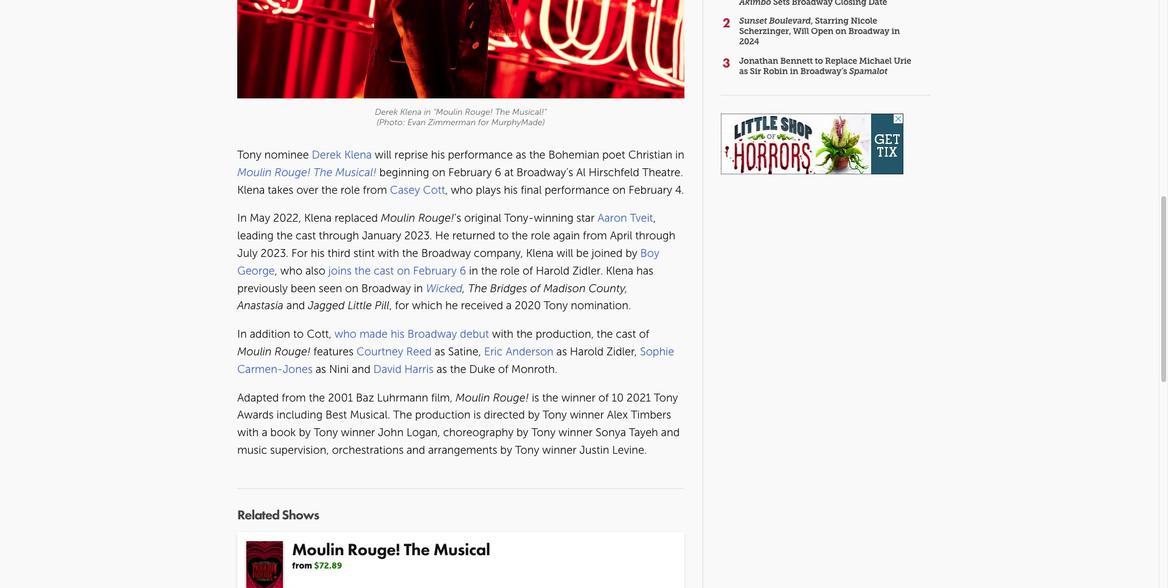 Task type: vqa. For each thing, say whether or not it's contained in the screenshot.
the David
yes



Task type: locate. For each thing, give the bounding box(es) containing it.
6 inside beginning on february 6 at broadway's al hirschfeld theatre. klena takes over the role from
[[495, 166, 501, 179]]

moulin up takes
[[237, 166, 272, 179]]

0 horizontal spatial cast
[[296, 229, 316, 243]]

on inside the , starring nicole scherzinger, will open on broadway in 2024
[[836, 26, 846, 37]]

1 vertical spatial to
[[498, 229, 509, 243]]

2 horizontal spatial role
[[531, 229, 550, 243]]

through up the third
[[319, 229, 359, 243]]

is
[[532, 392, 539, 405], [474, 409, 481, 422]]

broadway down he
[[421, 247, 471, 260]]

1 vertical spatial harold
[[570, 346, 604, 359]]

klena down again
[[526, 247, 554, 260]]

6
[[495, 166, 501, 179], [460, 265, 466, 278]]

, for , who also joins the cast on february 6
[[275, 265, 277, 278]]

1 in from the top
[[237, 212, 247, 225]]

george
[[237, 265, 275, 278]]

rouge! inside the moulin rouge! the musical from $72.89
[[348, 540, 400, 561]]

the inside tony nominee derek klena will reprise his performance as the bohemian poet christian in moulin rouge! the musical!
[[314, 166, 332, 179]]

his up courtney reed link
[[391, 328, 405, 341]]

on inside 'in the role of harold zidler. klena has previously been seen on broadway in'
[[345, 282, 358, 295]]

february down the theatre.
[[629, 183, 672, 197]]

performance down al
[[545, 183, 610, 197]]

6 left at at the left top
[[495, 166, 501, 179]]

in
[[891, 26, 900, 37], [790, 66, 798, 76], [424, 107, 431, 118], [675, 148, 684, 162], [469, 265, 478, 278], [414, 282, 423, 295]]

tony
[[237, 148, 261, 162], [544, 300, 568, 313], [654, 392, 678, 405], [543, 409, 567, 422], [314, 427, 338, 440], [531, 427, 556, 440], [515, 444, 539, 457]]

with inside is the winner of 10 2021 tony awards including best musical. the production is directed by tony winner alex timbers with a book by tony winner john logan, choreography by tony winner sonya tayeh and music supervision, orchestrations and arrangements by tony winner justin levine.
[[237, 427, 259, 440]]

0 vertical spatial in
[[237, 212, 247, 225]]

1 horizontal spatial will
[[557, 247, 573, 260]]

on right open at the right top of the page
[[836, 26, 846, 37]]

as left nini
[[316, 363, 326, 376]]

cast down stint
[[374, 265, 394, 278]]

who inside the in addition to cott, who made his broadway debut with the production, the cast of moulin rouge! features courtney reed as satine, eric anderson as harold zidler,
[[334, 328, 357, 341]]

of left "10"
[[599, 392, 609, 405]]

, up boy
[[653, 212, 656, 225]]

of up bridges
[[523, 265, 533, 278]]

0 vertical spatial who
[[451, 183, 473, 197]]

in inside the , starring nicole scherzinger, will open on broadway in 2024
[[891, 26, 900, 37]]

, up in may 2022, klena replaced moulin rouge! 's original tony-winning star aaron tveit
[[445, 183, 448, 197]]

1 horizontal spatial for
[[478, 118, 489, 128]]

in inside 'derek klena in "moulin rouge! the musical!" (photo: evan zimmerman for murphymade)'
[[424, 107, 431, 118]]

the down monroth.
[[542, 392, 558, 405]]

klena inside beginning on february 6 at broadway's al hirschfeld theatre. klena takes over the role from
[[237, 183, 265, 197]]

1 horizontal spatial 6
[[495, 166, 501, 179]]

, right "will"
[[811, 16, 813, 26]]

in
[[237, 212, 247, 225], [237, 328, 247, 341]]

to for the
[[293, 328, 304, 341]]

hirschfeld
[[589, 166, 639, 179]]

, inside , leading the cast through january 2023. he returned to the role again from april through july 2023. for his third stint with the broadway company, klena will be joined by
[[653, 212, 656, 225]]

1 vertical spatial 2023.
[[261, 247, 289, 260]]

2 horizontal spatial cast
[[616, 328, 636, 341]]

1 vertical spatial cast
[[374, 265, 394, 278]]

4.
[[675, 183, 684, 197]]

monroth.
[[511, 363, 558, 376]]

addition
[[250, 328, 290, 341]]

klena inside , leading the cast through january 2023. he returned to the role again from april through july 2023. for his third stint with the broadway company, klena will be joined by
[[526, 247, 554, 260]]

wicked
[[426, 282, 463, 295]]

the down company, on the top of the page
[[481, 265, 497, 278]]

derek klena in "moulin rouge! the musical!" (photo: evan zimmerman for murphymade)
[[375, 107, 547, 128]]

in inside the in addition to cott, who made his broadway debut with the production, the cast of moulin rouge! features courtney reed as satine, eric anderson as harold zidler,
[[237, 328, 247, 341]]

moulin up the january
[[381, 212, 415, 225]]

1 horizontal spatial with
[[378, 247, 399, 260]]

role inside , leading the cast through january 2023. he returned to the role again from april through july 2023. for his third stint with the broadway company, klena will be joined by
[[531, 229, 550, 243]]

role down winning
[[531, 229, 550, 243]]

has
[[636, 265, 653, 278]]

1 vertical spatial with
[[492, 328, 514, 341]]

of up a 2020
[[530, 282, 541, 295]]

of for harold
[[523, 265, 533, 278]]

in inside tony nominee derek klena will reprise his performance as the bohemian poet christian in moulin rouge! the musical!
[[675, 148, 684, 162]]

0 vertical spatial harold
[[536, 265, 570, 278]]

0 horizontal spatial with
[[237, 427, 259, 440]]

open
[[811, 26, 834, 37]]

the down the 2022,
[[277, 229, 293, 243]]

on inside beginning on february 6 at broadway's al hirschfeld theatre. klena takes over the role from
[[432, 166, 445, 179]]

performance up beginning on february 6 at broadway's al hirschfeld theatre. klena takes over the role from
[[448, 148, 513, 162]]

2023. left for
[[261, 247, 289, 260]]

by right directed
[[528, 409, 540, 422]]

film,
[[431, 392, 453, 405]]

rouge! inside 'derek klena in "moulin rouge! the musical!" (photo: evan zimmerman for murphymade)'
[[465, 107, 493, 118]]

from down star
[[583, 229, 607, 243]]

aaron tveit link
[[598, 212, 653, 225]]

moulin inside the in addition to cott, who made his broadway debut with the production, the cast of moulin rouge! features courtney reed as satine, eric anderson as harold zidler,
[[237, 346, 272, 359]]

the inside beginning on february 6 at broadway's al hirschfeld theatre. klena takes over the role from
[[321, 183, 338, 197]]

adapted from the 2001 baz luhrmann film, moulin rouge!
[[237, 392, 529, 405]]

takes
[[268, 183, 293, 197]]

0 horizontal spatial will
[[375, 148, 392, 162]]

, up previously
[[275, 265, 277, 278]]

, inside the , starring nicole scherzinger, will open on broadway in 2024
[[811, 16, 813, 26]]

michael
[[859, 56, 892, 66]]

and right nini
[[352, 363, 371, 376]]

evan
[[408, 118, 426, 128]]

, for , leading the cast through january 2023. he returned to the role again from april through july 2023. for his third stint with the broadway company, klena will be joined by
[[653, 212, 656, 225]]

previously
[[237, 282, 288, 295]]

moulin down duke
[[456, 392, 490, 405]]

2 vertical spatial cast
[[616, 328, 636, 341]]

of inside 'in the role of harold zidler. klena has previously been seen on broadway in'
[[523, 265, 533, 278]]

0 horizontal spatial performance
[[448, 148, 513, 162]]

1 horizontal spatial who
[[334, 328, 357, 341]]

from inside beginning on february 6 at broadway's al hirschfeld theatre. klena takes over the role from
[[363, 183, 387, 197]]

by down choreography
[[500, 444, 512, 457]]

role down musical! on the left top
[[341, 183, 360, 197]]

zidler,
[[607, 346, 637, 359]]

the down luhrmann
[[393, 409, 412, 422]]

the inside 'in the role of harold zidler. klena has previously been seen on broadway in'
[[481, 265, 497, 278]]

1 vertical spatial who
[[280, 265, 302, 278]]

0 vertical spatial will
[[375, 148, 392, 162]]

0 horizontal spatial to
[[293, 328, 304, 341]]

2 in from the top
[[237, 328, 247, 341]]

related
[[237, 507, 279, 524]]

1 horizontal spatial 2023.
[[404, 229, 432, 243]]

1 vertical spatial february
[[629, 183, 672, 197]]

on down hirschfeld
[[612, 183, 626, 197]]

the down satine, on the bottom
[[450, 363, 466, 376]]

the left musical!"
[[495, 107, 510, 118]]

in for in may 2022, klena replaced moulin rouge! 's original tony-winning star aaron tveit
[[237, 212, 247, 225]]

role inside beginning on february 6 at broadway's al hirschfeld theatre. klena takes over the role from
[[341, 183, 360, 197]]

role up bridges
[[500, 265, 520, 278]]

2 through from the left
[[635, 229, 675, 243]]

1 vertical spatial will
[[557, 247, 573, 260]]

will inside tony nominee derek klena will reprise his performance as the bohemian poet christian in moulin rouge! the musical!
[[375, 148, 392, 162]]

adapted
[[237, 392, 279, 405]]

, inside , the bridges of madison county, anastasia
[[463, 282, 465, 295]]

will
[[375, 148, 392, 162], [557, 247, 573, 260]]

, starring nicole scherzinger, will open on broadway in 2024
[[739, 16, 900, 47]]

1 vertical spatial performance
[[545, 183, 610, 197]]

moulin up carmen-
[[237, 346, 272, 359]]

, who also joins the cast on february 6
[[275, 265, 466, 278]]

the up 'zidler,'
[[597, 328, 613, 341]]

0 vertical spatial derek
[[375, 107, 398, 118]]

eric anderson link
[[484, 346, 554, 359]]

is down monroth.
[[532, 392, 539, 405]]

his up also
[[311, 247, 325, 260]]

as down production,
[[556, 346, 567, 359]]

1 horizontal spatial derek
[[375, 107, 398, 118]]

pill
[[375, 300, 389, 313]]

0 vertical spatial cast
[[296, 229, 316, 243]]

through up boy
[[635, 229, 675, 243]]

of inside is the winner of 10 2021 tony awards including best musical. the production is directed by tony winner alex timbers with a book by tony winner john logan, choreography by tony winner sonya tayeh and music supervision, orchestrations and arrangements by tony winner justin levine.
[[599, 392, 609, 405]]

broadway's up casey cott , who plays his final performance on february 4.
[[517, 166, 573, 179]]

1 vertical spatial broadway's
[[517, 166, 573, 179]]

1 vertical spatial 6
[[460, 265, 466, 278]]

debut
[[460, 328, 489, 341]]

of inside , the bridges of madison county, anastasia
[[530, 282, 541, 295]]

broadway inside 'in the role of harold zidler. klena has previously been seen on broadway in'
[[361, 282, 411, 295]]

0 vertical spatial is
[[532, 392, 539, 405]]

for inside 'derek klena in "moulin rouge! the musical!" (photo: evan zimmerman for murphymade)'
[[478, 118, 489, 128]]

2 vertical spatial with
[[237, 427, 259, 440]]

1 horizontal spatial is
[[532, 392, 539, 405]]

his right reprise
[[431, 148, 445, 162]]

for right zimmerman at the left
[[478, 118, 489, 128]]

boy george
[[237, 247, 660, 278]]

as left sir
[[739, 66, 748, 76]]

as down murphymade)
[[516, 148, 526, 162]]

for right pill
[[395, 300, 409, 313]]

klena inside 'in the role of harold zidler. klena has previously been seen on broadway in'
[[606, 265, 634, 278]]

best
[[326, 409, 347, 422]]

performance inside tony nominee derek klena will reprise his performance as the bohemian poet christian in moulin rouge! the musical!
[[448, 148, 513, 162]]

to inside the in addition to cott, who made his broadway debut with the production, the cast of moulin rouge! features courtney reed as satine, eric anderson as harold zidler,
[[293, 328, 304, 341]]

harold down production,
[[570, 346, 604, 359]]

little
[[348, 300, 372, 313]]

with left 'a'
[[237, 427, 259, 440]]

scherzinger,
[[739, 26, 791, 37]]

1 horizontal spatial broadway's
[[800, 66, 847, 76]]

1 horizontal spatial performance
[[545, 183, 610, 197]]

again
[[553, 229, 580, 243]]

in left "may"
[[237, 212, 247, 225]]

will left be
[[557, 247, 573, 260]]

musical
[[433, 540, 490, 561]]

the up casey cott , who plays his final performance on february 4.
[[529, 148, 545, 162]]

harris
[[404, 363, 434, 376]]

the left the 2001
[[309, 392, 325, 405]]

1 vertical spatial in
[[237, 328, 247, 341]]

on
[[836, 26, 846, 37], [432, 166, 445, 179], [612, 183, 626, 197], [397, 265, 410, 278], [345, 282, 358, 295]]

february up wicked
[[413, 265, 457, 278]]

derek left evan
[[375, 107, 398, 118]]

he
[[445, 300, 458, 313]]

supervision,
[[270, 444, 329, 457]]

from left $72.89
[[292, 562, 312, 572]]

levine.
[[612, 444, 647, 457]]

in for in addition to cott, who made his broadway debut with the production, the cast of moulin rouge! features courtney reed as satine, eric anderson as harold zidler,
[[237, 328, 247, 341]]

0 vertical spatial for
[[478, 118, 489, 128]]

1 vertical spatial role
[[531, 229, 550, 243]]

role
[[341, 183, 360, 197], [531, 229, 550, 243], [500, 265, 520, 278]]

cast inside , leading the cast through january 2023. he returned to the role again from april through july 2023. for his third stint with the broadway company, klena will be joined by
[[296, 229, 316, 243]]

moulin rouge! the musical! link
[[237, 166, 376, 179]]

derek
[[375, 107, 398, 118], [312, 148, 341, 162]]

0 vertical spatial performance
[[448, 148, 513, 162]]

2 horizontal spatial who
[[451, 183, 473, 197]]

0 vertical spatial with
[[378, 247, 399, 260]]

the inside 'derek klena in "moulin rouge! the musical!" (photo: evan zimmerman for murphymade)'
[[495, 107, 510, 118]]

to left replace
[[815, 56, 823, 66]]

0 horizontal spatial 2023.
[[261, 247, 289, 260]]

0 vertical spatial role
[[341, 183, 360, 197]]

0 vertical spatial 6
[[495, 166, 501, 179]]

of up sophie
[[639, 328, 649, 341]]

0 horizontal spatial for
[[395, 300, 409, 313]]

2 vertical spatial who
[[334, 328, 357, 341]]

and
[[286, 300, 305, 313], [352, 363, 371, 376], [661, 427, 680, 440], [407, 444, 425, 457]]

klena left "moulin
[[400, 107, 422, 118]]

who down for
[[280, 265, 302, 278]]

broadway's down open at the right top of the page
[[800, 66, 847, 76]]

orchestrations
[[332, 444, 404, 457]]

arrangements
[[428, 444, 497, 457]]

1 vertical spatial derek
[[312, 148, 341, 162]]

0 horizontal spatial broadway's
[[517, 166, 573, 179]]

duke
[[469, 363, 495, 376]]

0 vertical spatial february
[[448, 166, 492, 179]]

klena left takes
[[237, 183, 265, 197]]

broadway's inside the 'jonathan bennett to replace michael urie as sir robin in broadway's'
[[800, 66, 847, 76]]

in inside the 'jonathan bennett to replace michael urie as sir robin in broadway's'
[[790, 66, 798, 76]]

broadway inside the , starring nicole scherzinger, will open on broadway in 2024
[[848, 26, 890, 37]]

in left "moulin
[[424, 107, 431, 118]]

to up company, on the top of the page
[[498, 229, 509, 243]]

in right the "robin"
[[790, 66, 798, 76]]

on up little
[[345, 282, 358, 295]]

0 vertical spatial 2023.
[[404, 229, 432, 243]]

will up the beginning
[[375, 148, 392, 162]]

in may 2022, klena replaced moulin rouge! 's original tony-winning star aaron tveit
[[237, 212, 653, 225]]

1 horizontal spatial cast
[[374, 265, 394, 278]]

, up and jagged little pill , for which he received a 2020 tony nomination.
[[463, 282, 465, 295]]

the up over
[[314, 166, 332, 179]]

klena up county,
[[606, 265, 634, 278]]

0 horizontal spatial derek
[[312, 148, 341, 162]]

0 vertical spatial to
[[815, 56, 823, 66]]

1 horizontal spatial through
[[635, 229, 675, 243]]

starring
[[815, 16, 849, 26]]

who up features
[[334, 328, 357, 341]]

moulin inside the moulin rouge! the musical from $72.89
[[292, 540, 344, 561]]

to inside , leading the cast through january 2023. he returned to the role again from april through july 2023. for his third stint with the broadway company, klena will be joined by
[[498, 229, 509, 243]]

the up received
[[468, 282, 487, 295]]

"moulin
[[433, 107, 463, 118]]

0 horizontal spatial 6
[[460, 265, 466, 278]]

0 vertical spatial broadway's
[[800, 66, 847, 76]]

from down musical! on the left top
[[363, 183, 387, 197]]

2 horizontal spatial to
[[815, 56, 823, 66]]

0 horizontal spatial who
[[280, 265, 302, 278]]

the left musical at the bottom
[[404, 540, 430, 561]]

cott
[[423, 183, 445, 197]]

the inside is the winner of 10 2021 tony awards including best musical. the production is directed by tony winner alex timbers with a book by tony winner john logan, choreography by tony winner sonya tayeh and music supervision, orchestrations and arrangements by tony winner justin levine.
[[393, 409, 412, 422]]

including
[[277, 409, 323, 422]]

to inside the 'jonathan bennett to replace michael urie as sir robin in broadway's'
[[815, 56, 823, 66]]

broadway up pill
[[361, 282, 411, 295]]

1 horizontal spatial role
[[500, 265, 520, 278]]

as inside the 'jonathan bennett to replace michael urie as sir robin in broadway's'
[[739, 66, 748, 76]]

0 horizontal spatial role
[[341, 183, 360, 197]]

in up urie
[[891, 26, 900, 37]]

2 horizontal spatial with
[[492, 328, 514, 341]]

0 horizontal spatial through
[[319, 229, 359, 243]]

satine,
[[448, 346, 481, 359]]

john
[[378, 427, 404, 440]]

cast up 'zidler,'
[[616, 328, 636, 341]]

casey
[[390, 183, 420, 197]]

1 horizontal spatial to
[[498, 229, 509, 243]]

february up the plays
[[448, 166, 492, 179]]

awards
[[237, 409, 274, 422]]

0 horizontal spatial is
[[474, 409, 481, 422]]

in left addition
[[237, 328, 247, 341]]

who
[[451, 183, 473, 197], [280, 265, 302, 278], [334, 328, 357, 341]]

which
[[412, 300, 442, 313]]

to for broadway's
[[815, 56, 823, 66]]

tveit
[[630, 212, 653, 225]]

jones
[[283, 363, 313, 376]]

broadway up michael
[[848, 26, 890, 37]]

harold up 'madison'
[[536, 265, 570, 278]]

winner up "orchestrations"
[[341, 427, 375, 440]]

derek up moulin rouge! the musical! link
[[312, 148, 341, 162]]

david
[[373, 363, 402, 376]]

klena up musical! on the left top
[[344, 148, 372, 162]]

2 vertical spatial to
[[293, 328, 304, 341]]

theatre.
[[642, 166, 683, 179]]

, leading the cast through january 2023. he returned to the role again from april through july 2023. for his third stint with the broadway company, klena will be joined by
[[237, 212, 675, 260]]

2 vertical spatial role
[[500, 265, 520, 278]]

his inside tony nominee derek klena will reprise his performance as the bohemian poet christian in moulin rouge! the musical!
[[431, 148, 445, 162]]

is the winner of 10 2021 tony awards including best musical. the production is directed by tony winner alex timbers with a book by tony winner john logan, choreography by tony winner sonya tayeh and music supervision, orchestrations and arrangements by tony winner justin levine.
[[237, 392, 680, 457]]

carmen-
[[237, 363, 283, 376]]



Task type: describe. For each thing, give the bounding box(es) containing it.
beginning
[[379, 166, 429, 179]]

2024
[[739, 36, 759, 47]]

in up which
[[414, 282, 423, 295]]

of inside the in addition to cott, who made his broadway debut with the production, the cast of moulin rouge! features courtney reed as satine, eric anderson as harold zidler,
[[639, 328, 649, 341]]

10
[[612, 392, 624, 405]]

shows
[[282, 507, 319, 524]]

in addition to cott, who made his broadway debut with the production, the cast of moulin rouge! features courtney reed as satine, eric anderson as harold zidler,
[[237, 328, 649, 359]]

as inside tony nominee derek klena will reprise his performance as the bohemian poet christian in moulin rouge! the musical!
[[516, 148, 526, 162]]

nini
[[329, 363, 349, 376]]

sunset
[[739, 16, 767, 26]]

in down company, on the top of the page
[[469, 265, 478, 278]]

the up the anderson
[[516, 328, 533, 341]]

leading
[[237, 229, 274, 243]]

and jagged little pill , for which he received a 2020 tony nomination.
[[286, 300, 631, 313]]

2022,
[[273, 212, 301, 225]]

performance for final
[[545, 183, 610, 197]]

choreography
[[443, 427, 514, 440]]

with inside , leading the cast through january 2023. he returned to the role again from april through july 2023. for his third stint with the broadway company, klena will be joined by
[[378, 247, 399, 260]]

joined
[[592, 247, 623, 260]]

also
[[305, 265, 325, 278]]

february inside beginning on february 6 at broadway's al hirschfeld theatre. klena takes over the role from
[[448, 166, 492, 179]]

the down stint
[[355, 265, 371, 278]]

winner left "10"
[[561, 392, 596, 405]]

in the role of harold zidler. klena has previously been seen on broadway in
[[237, 265, 653, 295]]

sophie carmen-jones link
[[237, 346, 674, 376]]

murphymade)
[[492, 118, 545, 128]]

original
[[464, 212, 501, 225]]

the up the 'joins the cast on february 6' link
[[402, 247, 418, 260]]

the inside tony nominee derek klena will reprise his performance as the bohemian poet christian in moulin rouge! the musical!
[[529, 148, 545, 162]]

will
[[793, 26, 809, 37]]

his down at at the left top
[[504, 183, 518, 197]]

joins the cast on february 6 link
[[328, 265, 466, 278]]

courtney reed link
[[357, 346, 432, 359]]

music
[[237, 444, 267, 457]]

from inside the moulin rouge! the musical from $72.89
[[292, 562, 312, 572]]

his inside , leading the cast through january 2023. he returned to the role again from april through july 2023. for his third stint with the broadway company, klena will be joined by
[[311, 247, 325, 260]]

from up including
[[282, 392, 306, 405]]

klena inside tony nominee derek klena will reprise his performance as the bohemian poet christian in moulin rouge! the musical!
[[344, 148, 372, 162]]

seen
[[319, 282, 342, 295]]

by down including
[[299, 427, 311, 440]]

features
[[314, 346, 354, 359]]

musical!"
[[512, 107, 547, 118]]

directed
[[484, 409, 525, 422]]

spamalot
[[849, 66, 888, 76]]

rouge! inside tony nominee derek klena will reprise his performance as the bohemian poet christian in moulin rouge! the musical!
[[275, 166, 311, 179]]

derek inside tony nominee derek klena will reprise his performance as the bohemian poet christian in moulin rouge! the musical!
[[312, 148, 341, 162]]

book
[[270, 427, 296, 440]]

for
[[291, 247, 308, 260]]

by inside , leading the cast through january 2023. he returned to the role again from april through july 2023. for his third stint with the broadway company, klena will be joined by
[[626, 247, 637, 260]]

1 vertical spatial for
[[395, 300, 409, 313]]

al
[[576, 166, 586, 179]]

courtney
[[357, 346, 403, 359]]

stint
[[354, 247, 375, 260]]

as right harris
[[437, 363, 447, 376]]

bohemian
[[548, 148, 599, 162]]

baz
[[356, 392, 374, 405]]

christian
[[628, 148, 672, 162]]

moulin inside tony nominee derek klena will reprise his performance as the bohemian poet christian in moulin rouge! the musical!
[[237, 166, 272, 179]]

the inside the moulin rouge! the musical from $72.89
[[404, 540, 430, 561]]

winning
[[534, 212, 574, 225]]

casey cott , who plays his final performance on february 4.
[[390, 183, 684, 197]]

2001
[[328, 392, 353, 405]]

harold inside the in addition to cott, who made his broadway debut with the production, the cast of moulin rouge! features courtney reed as satine, eric anderson as harold zidler,
[[570, 346, 604, 359]]

as nini and david harris as the duke of monroth.
[[313, 363, 558, 376]]

the inside , the bridges of madison county, anastasia
[[468, 282, 487, 295]]

boy
[[640, 247, 660, 260]]

and down logan,
[[407, 444, 425, 457]]

derek inside 'derek klena in "moulin rouge! the musical!" (photo: evan zimmerman for murphymade)'
[[375, 107, 398, 118]]

of down eric
[[498, 363, 508, 376]]

january
[[362, 229, 401, 243]]

2021
[[627, 392, 651, 405]]

be
[[576, 247, 589, 260]]

and down been
[[286, 300, 305, 313]]

sophie
[[640, 346, 674, 359]]

broadway inside the in addition to cott, who made his broadway debut with the production, the cast of moulin rouge! features courtney reed as satine, eric anderson as harold zidler,
[[408, 328, 457, 341]]

winner up sonya
[[570, 409, 604, 422]]

related shows
[[237, 507, 319, 524]]

sophie carmen-jones
[[237, 346, 674, 376]]

broadway's inside beginning on february 6 at broadway's al hirschfeld theatre. klena takes over the role from
[[517, 166, 573, 179]]

klena down over
[[304, 212, 332, 225]]

winner up justin
[[559, 427, 593, 440]]

cott,
[[307, 328, 332, 341]]

sonya
[[596, 427, 626, 440]]

logan,
[[407, 427, 440, 440]]

of for 10
[[599, 392, 609, 405]]

musical!
[[335, 166, 376, 179]]

third
[[328, 247, 351, 260]]

advertisement element
[[721, 114, 904, 175]]

2 vertical spatial february
[[413, 265, 457, 278]]

replaced
[[335, 212, 378, 225]]

of for madison
[[530, 282, 541, 295]]

production
[[415, 409, 471, 422]]

on up , the bridges of madison county, anastasia
[[397, 265, 410, 278]]

company,
[[474, 247, 523, 260]]

, right little
[[389, 300, 392, 313]]

by down directed
[[517, 427, 528, 440]]

nomination.
[[571, 300, 631, 313]]

may
[[250, 212, 270, 225]]

sunset boulevard
[[739, 16, 811, 26]]

justin
[[580, 444, 609, 457]]

who made his broadway debut link
[[334, 328, 489, 341]]

the down "tony-"
[[512, 229, 528, 243]]

cast inside the in addition to cott, who made his broadway debut with the production, the cast of moulin rouge! features courtney reed as satine, eric anderson as harold zidler,
[[616, 328, 636, 341]]

tony inside tony nominee derek klena will reprise his performance as the bohemian poet christian in moulin rouge! the musical!
[[237, 148, 261, 162]]

broadway inside , leading the cast through january 2023. he returned to the role again from april through july 2023. for his third stint with the broadway company, klena will be joined by
[[421, 247, 471, 260]]

moulin rouge! the musical from $72.89
[[292, 540, 490, 572]]

1 through from the left
[[319, 229, 359, 243]]

madison
[[543, 282, 586, 295]]

been
[[291, 282, 316, 295]]

star
[[577, 212, 595, 225]]

poet
[[602, 148, 625, 162]]

musical.
[[350, 409, 390, 422]]

will inside , leading the cast through january 2023. he returned to the role again from april through july 2023. for his third stint with the broadway company, klena will be joined by
[[557, 247, 573, 260]]

his inside the in addition to cott, who made his broadway debut with the production, the cast of moulin rouge! features courtney reed as satine, eric anderson as harold zidler,
[[391, 328, 405, 341]]

harold inside 'in the role of harold zidler. klena has previously been seen on broadway in'
[[536, 265, 570, 278]]

nominee
[[264, 148, 309, 162]]

the inside is the winner of 10 2021 tony awards including best musical. the production is directed by tony winner alex timbers with a book by tony winner john logan, choreography by tony winner sonya tayeh and music supervision, orchestrations and arrangements by tony winner justin levine.
[[542, 392, 558, 405]]

zidler.
[[573, 265, 603, 278]]

nicole
[[851, 16, 877, 26]]

david harris link
[[373, 363, 434, 376]]

winner left justin
[[542, 444, 577, 457]]

as up as nini and david harris as the duke of monroth.
[[435, 346, 445, 359]]

eric
[[484, 346, 503, 359]]

(photo:
[[377, 118, 405, 128]]

performance for his
[[448, 148, 513, 162]]

klena inside 'derek klena in "moulin rouge! the musical!" (photo: evan zimmerman for murphymade)'
[[400, 107, 422, 118]]

, the bridges of madison county, anastasia
[[237, 282, 628, 313]]

wicked link
[[426, 282, 463, 295]]

with inside the in addition to cott, who made his broadway debut with the production, the cast of moulin rouge! features courtney reed as satine, eric anderson as harold zidler,
[[492, 328, 514, 341]]

from inside , leading the cast through january 2023. he returned to the role again from april through july 2023. for his third stint with the broadway company, klena will be joined by
[[583, 229, 607, 243]]

over
[[296, 183, 318, 197]]

1 vertical spatial is
[[474, 409, 481, 422]]

made
[[360, 328, 388, 341]]

jonathan
[[739, 56, 778, 66]]

, for , starring nicole scherzinger, will open on broadway in 2024
[[811, 16, 813, 26]]

and down timbers
[[661, 427, 680, 440]]

county,
[[589, 282, 628, 295]]

boy george link
[[237, 247, 660, 278]]

, for , the bridges of madison county, anastasia
[[463, 282, 465, 295]]

role inside 'in the role of harold zidler. klena has previously been seen on broadway in'
[[500, 265, 520, 278]]

final
[[521, 183, 542, 197]]

rouge! inside the in addition to cott, who made his broadway debut with the production, the cast of moulin rouge! features courtney reed as satine, eric anderson as harold zidler,
[[275, 346, 311, 359]]



